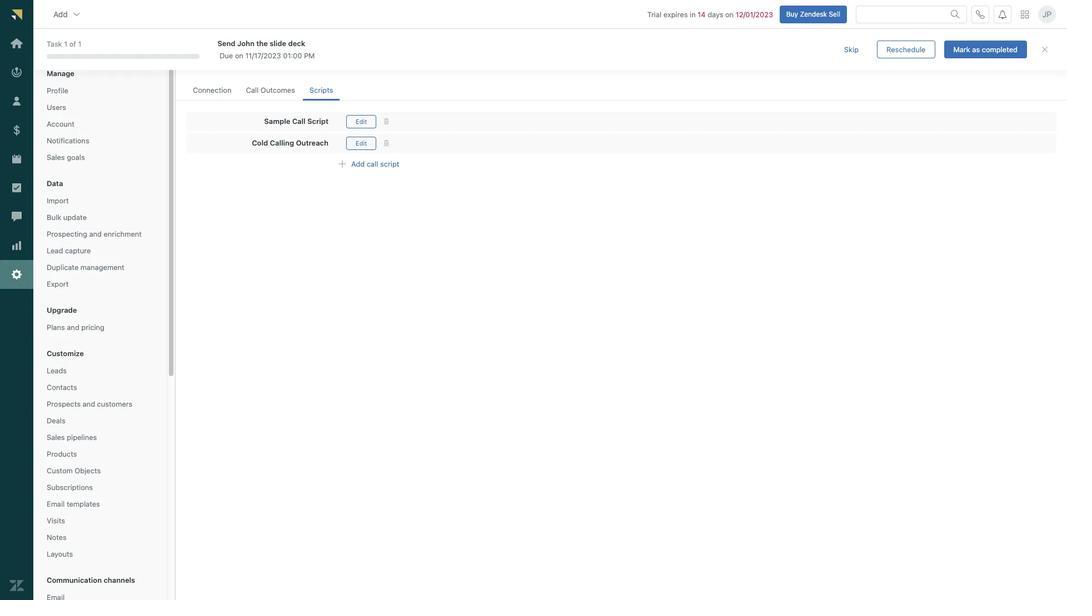 Task type: vqa. For each thing, say whether or not it's contained in the screenshot.
Layouts link
yes



Task type: locate. For each thing, give the bounding box(es) containing it.
1 horizontal spatial on
[[726, 10, 734, 19]]

0 horizontal spatial add
[[53, 9, 68, 19]]

add
[[53, 9, 68, 19], [351, 159, 365, 168]]

mark as completed
[[954, 45, 1018, 54]]

and
[[221, 42, 243, 57], [238, 60, 250, 69], [89, 230, 102, 239], [67, 323, 79, 332], [83, 400, 95, 409]]

send john the slide deck link
[[218, 38, 815, 48]]

cancel image
[[1041, 45, 1050, 54]]

data
[[47, 179, 63, 188]]

0 vertical spatial edit button
[[346, 115, 377, 128]]

pm
[[304, 51, 315, 60]]

on right due
[[235, 51, 243, 60]]

cold calling outreach
[[252, 138, 329, 147]]

call outcomes
[[246, 86, 295, 95]]

voice
[[186, 42, 218, 57]]

and for text
[[221, 42, 243, 57]]

edit up add call script "button"
[[356, 139, 367, 147]]

voice and text call your leads and contacts directly from sell. learn about
[[186, 42, 387, 69]]

0 vertical spatial add
[[53, 9, 68, 19]]

1 horizontal spatial add
[[351, 159, 365, 168]]

14
[[698, 10, 706, 19]]

lead
[[47, 246, 63, 255]]

your
[[201, 60, 216, 69]]

1 vertical spatial on
[[235, 51, 243, 60]]

import
[[47, 196, 69, 205]]

prospecting and enrichment
[[47, 230, 142, 239]]

slide
[[270, 39, 286, 48]]

on right days
[[726, 10, 734, 19]]

duplicate management
[[47, 263, 124, 272]]

call left script
[[292, 117, 306, 126]]

contacts
[[47, 383, 77, 392]]

0 vertical spatial call
[[186, 60, 199, 69]]

1 left of
[[64, 40, 67, 48]]

plans
[[47, 323, 65, 332]]

calls image
[[976, 10, 985, 19]]

task 1 of 1
[[47, 40, 81, 48]]

layouts link
[[42, 547, 158, 562]]

1 vertical spatial edit button
[[346, 137, 377, 150]]

1 edit from the top
[[356, 118, 367, 125]]

account link
[[42, 117, 158, 131]]

call left outcomes
[[246, 86, 259, 95]]

add call script button
[[329, 155, 409, 173]]

edit button left trash icon
[[346, 115, 377, 128]]

bulk update
[[47, 213, 87, 222]]

add left chevron down image
[[53, 9, 68, 19]]

sales pipelines
[[47, 433, 97, 442]]

1
[[64, 40, 67, 48], [78, 40, 81, 48]]

1 horizontal spatial 1
[[78, 40, 81, 48]]

sales
[[47, 153, 65, 162], [47, 433, 65, 442]]

connection
[[193, 86, 232, 95]]

sales down deals
[[47, 433, 65, 442]]

add inside button
[[53, 9, 68, 19]]

and up "leads"
[[221, 42, 243, 57]]

templates
[[67, 500, 100, 509]]

text
[[246, 42, 270, 57]]

call
[[367, 159, 378, 168]]

zendesk image
[[9, 579, 24, 593]]

notes
[[47, 533, 67, 542]]

prospects
[[47, 400, 81, 409]]

1 vertical spatial sales
[[47, 433, 65, 442]]

profile link
[[42, 83, 158, 98]]

notifications
[[47, 136, 89, 145]]

11/17/2023
[[245, 51, 281, 60]]

and for customers
[[83, 400, 95, 409]]

subscriptions
[[47, 483, 93, 492]]

manage
[[47, 69, 74, 78]]

1 vertical spatial call
[[246, 86, 259, 95]]

None field
[[63, 42, 151, 52]]

sales pipelines link
[[42, 430, 158, 445]]

0 horizontal spatial call
[[186, 60, 199, 69]]

custom objects link
[[42, 464, 158, 478]]

call left your
[[186, 60, 199, 69]]

sales goals
[[47, 153, 85, 162]]

communication
[[47, 576, 102, 585]]

on
[[726, 10, 734, 19], [235, 51, 243, 60]]

task
[[47, 40, 62, 48]]

1 vertical spatial add
[[351, 159, 365, 168]]

bulk update link
[[42, 210, 158, 225]]

profile
[[47, 86, 68, 95]]

0 vertical spatial sales
[[47, 153, 65, 162]]

add for add
[[53, 9, 68, 19]]

2 edit button from the top
[[346, 137, 377, 150]]

add for add call script
[[351, 159, 365, 168]]

edit button
[[346, 115, 377, 128], [346, 137, 377, 150]]

bulk
[[47, 213, 61, 222]]

plans and pricing link
[[42, 320, 158, 335]]

users link
[[42, 100, 158, 115]]

sales left the goals on the top of page
[[47, 153, 65, 162]]

search image
[[951, 10, 960, 19]]

0 horizontal spatial 1
[[64, 40, 67, 48]]

enrichment
[[104, 230, 142, 239]]

0 horizontal spatial on
[[235, 51, 243, 60]]

edit button up add call script "button"
[[346, 137, 377, 150]]

edit left trash icon
[[356, 118, 367, 125]]

0 vertical spatial on
[[726, 10, 734, 19]]

skip
[[844, 45, 859, 54]]

sample call script
[[264, 117, 329, 126]]

pricing
[[81, 323, 105, 332]]

12/01/2023
[[736, 10, 773, 19]]

customers
[[97, 400, 132, 409]]

leads
[[218, 60, 236, 69]]

buy
[[786, 10, 798, 18]]

and down contacts link
[[83, 400, 95, 409]]

1 right of
[[78, 40, 81, 48]]

leads link
[[42, 364, 158, 378]]

sample
[[264, 117, 290, 126]]

1 edit button from the top
[[346, 115, 377, 128]]

mark as completed button
[[944, 41, 1027, 58]]

duplicate management link
[[42, 260, 158, 275]]

2 vertical spatial call
[[292, 117, 306, 126]]

prospecting
[[47, 230, 87, 239]]

products link
[[42, 447, 158, 462]]

objects
[[75, 466, 101, 475]]

add image
[[338, 160, 347, 169]]

management
[[81, 263, 124, 272]]

1 sales from the top
[[47, 153, 65, 162]]

and right plans
[[67, 323, 79, 332]]

scripts
[[310, 86, 333, 95]]

add inside "button"
[[351, 159, 365, 168]]

duplicate
[[47, 263, 79, 272]]

2 1 from the left
[[78, 40, 81, 48]]

of
[[69, 40, 76, 48]]

1 vertical spatial edit
[[356, 139, 367, 147]]

2 sales from the top
[[47, 433, 65, 442]]

edit for script
[[356, 118, 367, 125]]

0 vertical spatial edit
[[356, 118, 367, 125]]

jp button
[[1039, 5, 1056, 23]]

learn
[[345, 60, 363, 69]]

add left call
[[351, 159, 365, 168]]

from
[[311, 60, 326, 69]]

and down bulk update link
[[89, 230, 102, 239]]

the
[[256, 39, 268, 48]]

1 horizontal spatial call
[[246, 86, 259, 95]]

call
[[186, 60, 199, 69], [246, 86, 259, 95], [292, 117, 306, 126]]

add call script
[[351, 159, 399, 168]]

2 edit from the top
[[356, 139, 367, 147]]



Task type: describe. For each thing, give the bounding box(es) containing it.
deals
[[47, 416, 65, 425]]

expires
[[664, 10, 688, 19]]

mark
[[954, 45, 971, 54]]

import link
[[42, 193, 158, 208]]

update
[[63, 213, 87, 222]]

users
[[47, 103, 66, 112]]

1 1 from the left
[[64, 40, 67, 48]]

due
[[220, 51, 233, 60]]

call inside voice and text call your leads and contacts directly from sell. learn about
[[186, 60, 199, 69]]

export link
[[42, 277, 158, 291]]

edit for outreach
[[356, 139, 367, 147]]

email
[[47, 500, 65, 509]]

prospects and customers link
[[42, 397, 158, 412]]

trash image
[[383, 140, 390, 146]]

channels
[[104, 576, 135, 585]]

on inside the send john the slide deck due on 11/17/2023 01:00 pm
[[235, 51, 243, 60]]

pipelines
[[67, 433, 97, 442]]

send john the slide deck due on 11/17/2023 01:00 pm
[[218, 39, 315, 60]]

call outcomes link
[[239, 81, 302, 101]]

directly
[[283, 60, 309, 69]]

trial
[[648, 10, 662, 19]]

edit button for sample call script
[[346, 115, 377, 128]]

sales for sales pipelines
[[47, 433, 65, 442]]

subscriptions link
[[42, 480, 158, 495]]

sales goals link
[[42, 150, 158, 165]]

bell image
[[999, 10, 1007, 19]]

calling
[[270, 138, 294, 147]]

goals
[[67, 153, 85, 162]]

leads
[[47, 366, 67, 375]]

custom objects
[[47, 466, 101, 475]]

trash image
[[383, 118, 390, 125]]

notes link
[[42, 530, 158, 545]]

prospecting and enrichment link
[[42, 227, 158, 241]]

zendesk products image
[[1021, 10, 1029, 18]]

about
[[365, 60, 385, 69]]

script
[[380, 159, 399, 168]]

sales for sales goals
[[47, 153, 65, 162]]

prospects and customers
[[47, 400, 132, 409]]

01:00
[[283, 51, 302, 60]]

skip button
[[835, 41, 868, 58]]

completed
[[982, 45, 1018, 54]]

add button
[[44, 3, 90, 25]]

buy zendesk sell
[[786, 10, 841, 18]]

cold
[[252, 138, 268, 147]]

and for enrichment
[[89, 230, 102, 239]]

lead capture link
[[42, 244, 158, 258]]

and right "leads"
[[238, 60, 250, 69]]

scripts link
[[303, 81, 340, 101]]

connection link
[[186, 81, 238, 101]]

visits
[[47, 516, 65, 525]]

edit button for cold calling outreach
[[346, 137, 377, 150]]

and for pricing
[[67, 323, 79, 332]]

notifications link
[[42, 133, 158, 148]]

upgrade
[[47, 306, 77, 315]]

trial expires in 14 days on 12/01/2023
[[648, 10, 773, 19]]

export
[[47, 280, 69, 289]]

email templates link
[[42, 497, 158, 512]]

2 horizontal spatial call
[[292, 117, 306, 126]]

reschedule
[[887, 45, 926, 54]]

custom
[[47, 466, 73, 475]]

customize
[[47, 349, 84, 358]]

sell.
[[328, 60, 343, 69]]

as
[[973, 45, 980, 54]]

reschedule button
[[877, 41, 935, 58]]

email templates
[[47, 500, 100, 509]]

contacts
[[252, 60, 281, 69]]

layouts
[[47, 550, 73, 559]]

contacts link
[[42, 380, 158, 395]]

plans and pricing
[[47, 323, 105, 332]]

outreach
[[296, 138, 329, 147]]

products
[[47, 450, 77, 459]]

visits link
[[42, 514, 158, 528]]

chevron down image
[[72, 10, 81, 19]]

deck
[[288, 39, 305, 48]]

sell
[[829, 10, 841, 18]]

script
[[307, 117, 329, 126]]

days
[[708, 10, 724, 19]]

communication channels
[[47, 576, 135, 585]]



